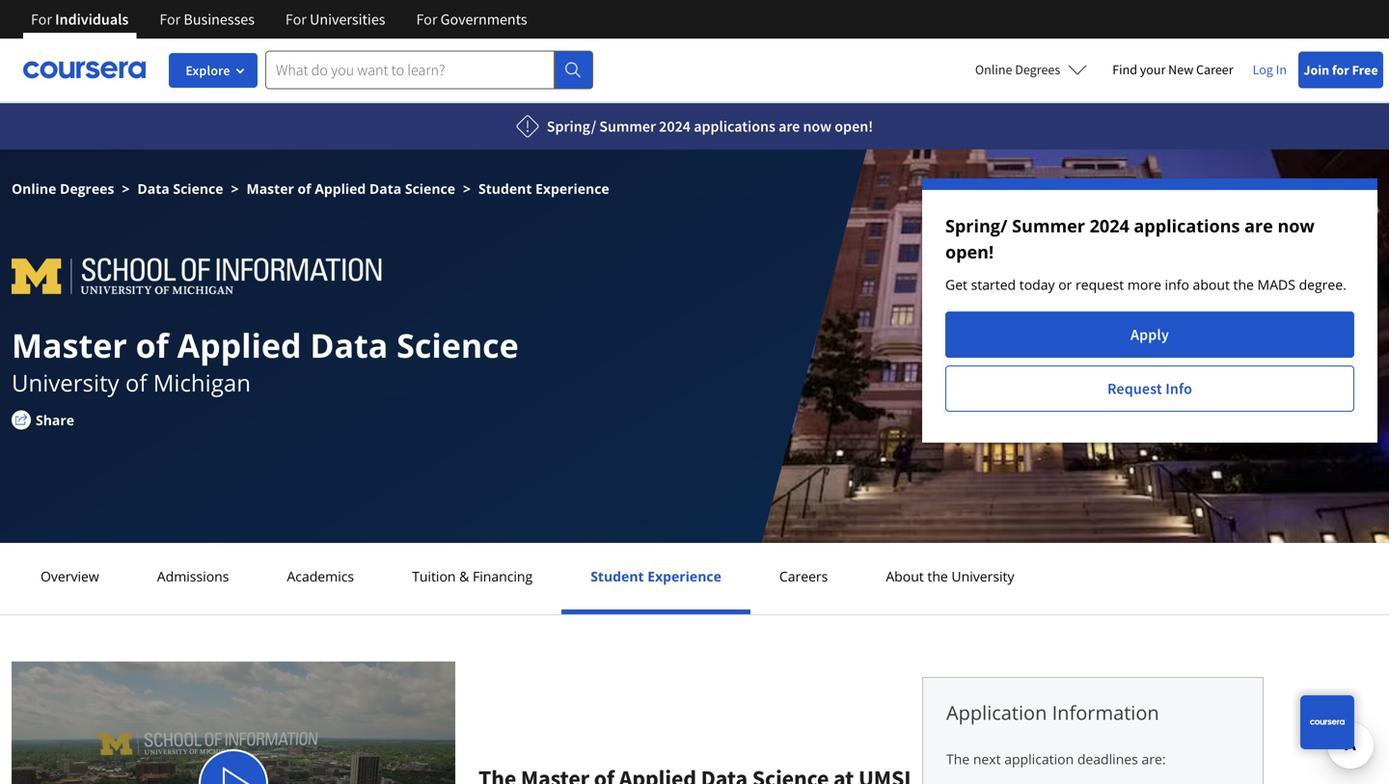 Task type: describe. For each thing, give the bounding box(es) containing it.
for for individuals
[[31, 10, 52, 29]]

&
[[460, 568, 469, 586]]

coursera image
[[23, 54, 146, 85]]

0 horizontal spatial applications
[[694, 117, 776, 136]]

online degrees > data science > master of applied data science > student experience
[[12, 180, 610, 198]]

online degrees link
[[12, 180, 114, 198]]

log in link
[[1244, 58, 1297, 81]]

0 vertical spatial are
[[779, 117, 800, 136]]

request info button
[[946, 366, 1355, 412]]

1 > from the left
[[122, 180, 130, 198]]

careers link
[[774, 568, 834, 586]]

or
[[1059, 276, 1073, 294]]

deadlines
[[1078, 750, 1139, 769]]

apply button
[[946, 312, 1355, 358]]

for individuals
[[31, 10, 129, 29]]

today
[[1020, 276, 1056, 294]]

0 vertical spatial now
[[803, 117, 832, 136]]

online degrees button
[[960, 48, 1103, 91]]

applied inside 'master of applied data science university of michigan'
[[177, 323, 302, 368]]

find
[[1113, 61, 1138, 78]]

your
[[1141, 61, 1166, 78]]

1 horizontal spatial the
[[1234, 276, 1255, 294]]

What do you want to learn? text field
[[265, 51, 555, 89]]

new
[[1169, 61, 1194, 78]]

info
[[1166, 276, 1190, 294]]

get started today or request more info about the mads degree.
[[946, 276, 1347, 294]]

explore
[[186, 62, 230, 79]]

for for universities
[[286, 10, 307, 29]]

admissions
[[157, 568, 229, 586]]

student experience
[[591, 568, 722, 586]]

explore button
[[169, 53, 258, 88]]

information
[[1053, 700, 1160, 726]]

about
[[1193, 276, 1231, 294]]

more
[[1128, 276, 1162, 294]]

banner navigation
[[15, 0, 543, 39]]

master of applied data science link
[[247, 180, 456, 198]]

1 vertical spatial spring/
[[946, 214, 1008, 238]]

are inside spring/ summer 2024 applications are now open!
[[1245, 214, 1274, 238]]

next
[[974, 750, 1001, 769]]

1 vertical spatial experience
[[648, 568, 722, 586]]

about the university
[[886, 568, 1015, 586]]

share
[[36, 411, 74, 430]]

overview
[[41, 568, 99, 586]]

1 vertical spatial the
[[928, 568, 949, 586]]

university inside 'master of applied data science university of michigan'
[[12, 367, 119, 399]]

0 vertical spatial spring/
[[547, 117, 597, 136]]

in
[[1277, 61, 1288, 78]]

science for >
[[173, 180, 223, 198]]

apply
[[1131, 325, 1170, 345]]

michigan
[[153, 367, 251, 399]]

businesses
[[184, 10, 255, 29]]

the next application deadlines are:
[[947, 750, 1166, 769]]

overview link
[[35, 568, 105, 586]]

request
[[1076, 276, 1125, 294]]

financing
[[473, 568, 533, 586]]

governments
[[441, 10, 528, 29]]

log in
[[1253, 61, 1288, 78]]

data science link
[[137, 180, 223, 198]]

0 horizontal spatial spring/ summer 2024 applications are now open!
[[547, 117, 874, 136]]

are:
[[1142, 750, 1166, 769]]

for for governments
[[416, 10, 438, 29]]

online degrees
[[976, 61, 1061, 78]]

the
[[947, 750, 970, 769]]

tuition & financing
[[412, 568, 533, 586]]

request info
[[1108, 379, 1193, 399]]

for governments
[[416, 10, 528, 29]]

the master of applied data science at umsi image
[[12, 662, 456, 785]]

join for free
[[1304, 61, 1379, 79]]

academics link
[[281, 568, 360, 586]]

0 horizontal spatial 2024
[[659, 117, 691, 136]]

request
[[1108, 379, 1163, 399]]

3 > from the left
[[463, 180, 471, 198]]

online for online degrees
[[976, 61, 1013, 78]]

1 vertical spatial applications
[[1135, 214, 1241, 238]]

tuition
[[412, 568, 456, 586]]

video presentation, the master of applied data science at umsi image
[[218, 767, 257, 785]]



Task type: locate. For each thing, give the bounding box(es) containing it.
info
[[1166, 379, 1193, 399]]

0 horizontal spatial degrees
[[60, 180, 114, 198]]

the right about at the right bottom
[[928, 568, 949, 586]]

master up the share button
[[12, 323, 127, 368]]

about
[[886, 568, 924, 586]]

1 horizontal spatial 2024
[[1090, 214, 1130, 238]]

0 horizontal spatial the
[[928, 568, 949, 586]]

individuals
[[55, 10, 129, 29]]

0 vertical spatial summer
[[600, 117, 656, 136]]

1 for from the left
[[31, 10, 52, 29]]

now inside spring/ summer 2024 applications are now open!
[[1278, 214, 1315, 238]]

for universities
[[286, 10, 386, 29]]

student experience link
[[585, 568, 728, 586]]

1 horizontal spatial student
[[591, 568, 644, 586]]

1 horizontal spatial open!
[[946, 240, 994, 264]]

for for businesses
[[160, 10, 181, 29]]

0 horizontal spatial applied
[[177, 323, 302, 368]]

university
[[12, 367, 119, 399], [952, 568, 1015, 586]]

0 vertical spatial experience
[[536, 180, 610, 198]]

join for free link
[[1299, 52, 1384, 88]]

degree.
[[1300, 276, 1347, 294]]

mads
[[1258, 276, 1296, 294]]

university of michigan image
[[12, 248, 394, 294]]

free
[[1353, 61, 1379, 79]]

None search field
[[265, 51, 594, 89]]

experience
[[536, 180, 610, 198], [648, 568, 722, 586]]

science for applied
[[397, 323, 519, 368]]

for left individuals
[[31, 10, 52, 29]]

master inside 'master of applied data science university of michigan'
[[12, 323, 127, 368]]

0 vertical spatial 2024
[[659, 117, 691, 136]]

0 horizontal spatial now
[[803, 117, 832, 136]]

0 vertical spatial spring/ summer 2024 applications are now open!
[[547, 117, 874, 136]]

1 vertical spatial master
[[12, 323, 127, 368]]

1 horizontal spatial summer
[[1013, 214, 1086, 238]]

for up "what do you want to learn?" text field
[[416, 10, 438, 29]]

1 horizontal spatial now
[[1278, 214, 1315, 238]]

online inside 'online degrees' popup button
[[976, 61, 1013, 78]]

0 horizontal spatial university
[[12, 367, 119, 399]]

1 vertical spatial applied
[[177, 323, 302, 368]]

1 vertical spatial now
[[1278, 214, 1315, 238]]

for left universities
[[286, 10, 307, 29]]

now
[[803, 117, 832, 136], [1278, 214, 1315, 238]]

spring/
[[547, 117, 597, 136], [946, 214, 1008, 238]]

1 horizontal spatial >
[[231, 180, 239, 198]]

of
[[298, 180, 311, 198], [136, 323, 169, 368], [125, 367, 147, 399]]

data
[[137, 180, 170, 198], [370, 180, 402, 198], [310, 323, 388, 368]]

0 vertical spatial open!
[[835, 117, 874, 136]]

degrees left data science link
[[60, 180, 114, 198]]

2 horizontal spatial >
[[463, 180, 471, 198]]

0 vertical spatial applied
[[315, 180, 366, 198]]

1 vertical spatial 2024
[[1090, 214, 1130, 238]]

1 horizontal spatial online
[[976, 61, 1013, 78]]

admissions link
[[151, 568, 235, 586]]

data for applied
[[310, 323, 388, 368]]

1 horizontal spatial applied
[[315, 180, 366, 198]]

1 horizontal spatial experience
[[648, 568, 722, 586]]

career
[[1197, 61, 1234, 78]]

university right about at the right bottom
[[952, 568, 1015, 586]]

2024 inside spring/ summer 2024 applications are now open!
[[1090, 214, 1130, 238]]

online
[[976, 61, 1013, 78], [12, 180, 56, 198]]

for left businesses
[[160, 10, 181, 29]]

open!
[[835, 117, 874, 136], [946, 240, 994, 264]]

2024
[[659, 117, 691, 136], [1090, 214, 1130, 238]]

0 vertical spatial master
[[247, 180, 294, 198]]

2 > from the left
[[231, 180, 239, 198]]

1 horizontal spatial degrees
[[1016, 61, 1061, 78]]

degrees for online degrees > data science > master of applied data science > student experience
[[60, 180, 114, 198]]

0 horizontal spatial open!
[[835, 117, 874, 136]]

0 vertical spatial student
[[479, 180, 532, 198]]

for
[[31, 10, 52, 29], [160, 10, 181, 29], [286, 10, 307, 29], [416, 10, 438, 29]]

data for >
[[137, 180, 170, 198]]

0 horizontal spatial student
[[479, 180, 532, 198]]

the
[[1234, 276, 1255, 294], [928, 568, 949, 586]]

application
[[947, 700, 1048, 726]]

4 for from the left
[[416, 10, 438, 29]]

0 vertical spatial university
[[12, 367, 119, 399]]

0 vertical spatial the
[[1234, 276, 1255, 294]]

master of applied data science university of michigan
[[12, 323, 519, 399]]

summer
[[600, 117, 656, 136], [1013, 214, 1086, 238]]

0 horizontal spatial online
[[12, 180, 56, 198]]

are
[[779, 117, 800, 136], [1245, 214, 1274, 238]]

find your new career
[[1113, 61, 1234, 78]]

applications
[[694, 117, 776, 136], [1135, 214, 1241, 238]]

1 vertical spatial degrees
[[60, 180, 114, 198]]

university up the share button
[[12, 367, 119, 399]]

science inside 'master of applied data science university of michigan'
[[397, 323, 519, 368]]

application information
[[947, 700, 1160, 726]]

master
[[247, 180, 294, 198], [12, 323, 127, 368]]

degrees
[[1016, 61, 1061, 78], [60, 180, 114, 198]]

1 vertical spatial online
[[12, 180, 56, 198]]

science
[[173, 180, 223, 198], [405, 180, 456, 198], [397, 323, 519, 368]]

about the university link
[[881, 568, 1021, 586]]

academics
[[287, 568, 354, 586]]

for businesses
[[160, 10, 255, 29]]

1 vertical spatial student
[[591, 568, 644, 586]]

1 vertical spatial summer
[[1013, 214, 1086, 238]]

1 horizontal spatial university
[[952, 568, 1015, 586]]

data inside 'master of applied data science university of michigan'
[[310, 323, 388, 368]]

online for online degrees > data science > master of applied data science > student experience
[[12, 180, 56, 198]]

0 horizontal spatial master
[[12, 323, 127, 368]]

get
[[946, 276, 968, 294]]

student
[[479, 180, 532, 198], [591, 568, 644, 586]]

for
[[1333, 61, 1350, 79]]

1 horizontal spatial are
[[1245, 214, 1274, 238]]

careers
[[780, 568, 828, 586]]

the right about
[[1234, 276, 1255, 294]]

0 horizontal spatial experience
[[536, 180, 610, 198]]

1 horizontal spatial spring/
[[946, 214, 1008, 238]]

0 vertical spatial degrees
[[1016, 61, 1061, 78]]

0 vertical spatial applications
[[694, 117, 776, 136]]

1 vertical spatial open!
[[946, 240, 994, 264]]

find your new career link
[[1103, 58, 1244, 82]]

1 horizontal spatial master
[[247, 180, 294, 198]]

degrees left find
[[1016, 61, 1061, 78]]

0 horizontal spatial >
[[122, 180, 130, 198]]

open! inside spring/ summer 2024 applications are now open!
[[946, 240, 994, 264]]

2 for from the left
[[160, 10, 181, 29]]

3 for from the left
[[286, 10, 307, 29]]

1 vertical spatial spring/ summer 2024 applications are now open!
[[946, 214, 1315, 264]]

started
[[972, 276, 1016, 294]]

1 horizontal spatial applications
[[1135, 214, 1241, 238]]

log
[[1253, 61, 1274, 78]]

join
[[1304, 61, 1330, 79]]

applied
[[315, 180, 366, 198], [177, 323, 302, 368]]

0 vertical spatial online
[[976, 61, 1013, 78]]

1 horizontal spatial spring/ summer 2024 applications are now open!
[[946, 214, 1315, 264]]

>
[[122, 180, 130, 198], [231, 180, 239, 198], [463, 180, 471, 198]]

0 horizontal spatial are
[[779, 117, 800, 136]]

0 horizontal spatial spring/
[[547, 117, 597, 136]]

1 vertical spatial are
[[1245, 214, 1274, 238]]

application
[[1005, 750, 1074, 769]]

0 horizontal spatial summer
[[600, 117, 656, 136]]

degrees for online degrees
[[1016, 61, 1061, 78]]

degrees inside popup button
[[1016, 61, 1061, 78]]

1 vertical spatial university
[[952, 568, 1015, 586]]

tuition & financing link
[[406, 568, 539, 586]]

universities
[[310, 10, 386, 29]]

master right data science link
[[247, 180, 294, 198]]

share button
[[12, 410, 103, 430]]

spring/ summer 2024 applications are now open!
[[547, 117, 874, 136], [946, 214, 1315, 264]]



Task type: vqa. For each thing, say whether or not it's contained in the screenshot.
the rightmost on
no



